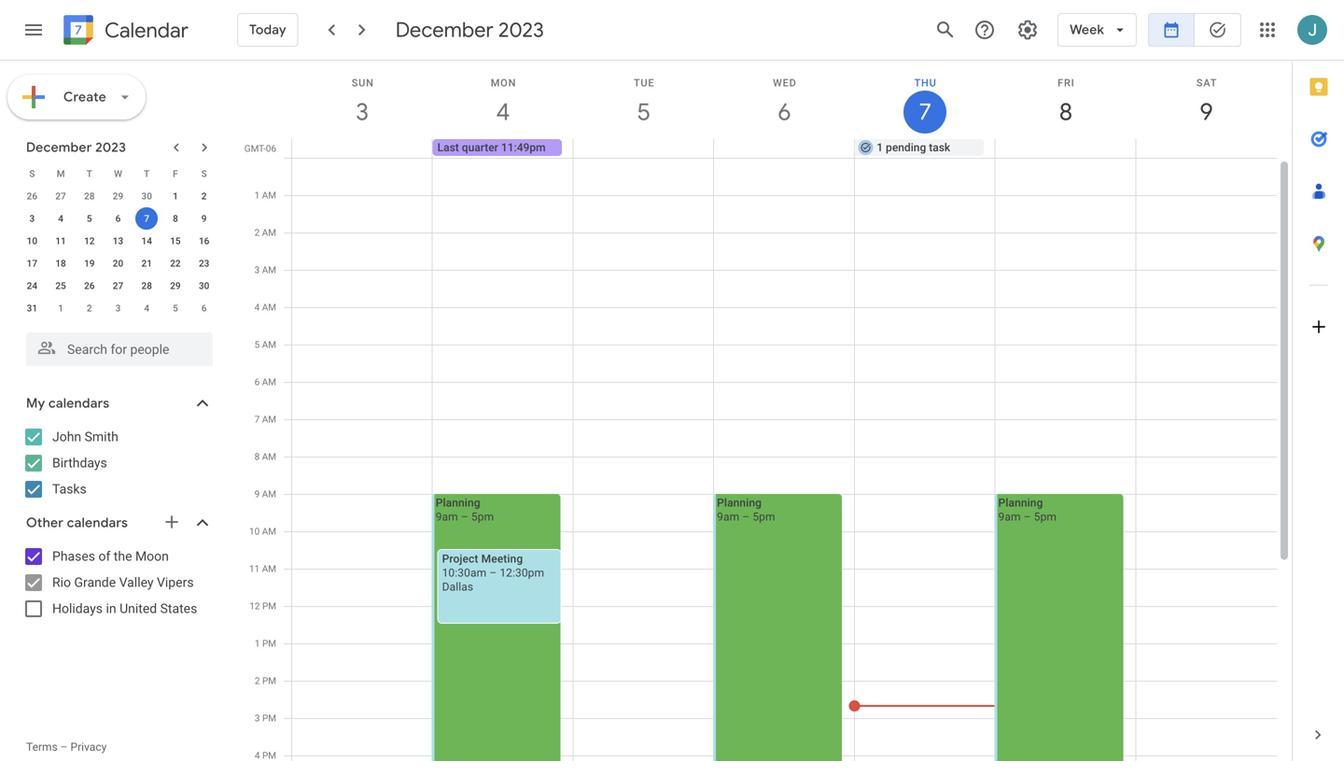 Task type: describe. For each thing, give the bounding box(es) containing it.
other
[[26, 515, 64, 531]]

pending
[[886, 141, 927, 154]]

1 pending task
[[877, 141, 951, 154]]

week button
[[1058, 7, 1137, 52]]

terms link
[[26, 741, 58, 754]]

today
[[249, 21, 286, 38]]

28 for november 28 element
[[84, 191, 95, 202]]

week
[[1070, 21, 1105, 38]]

calendars for my calendars
[[48, 395, 110, 412]]

my
[[26, 395, 45, 412]]

26 for 26 element
[[84, 280, 95, 291]]

terms
[[26, 741, 58, 754]]

create button
[[7, 75, 146, 120]]

9 for 9 am
[[255, 488, 260, 500]]

12 for 12 pm
[[250, 600, 260, 612]]

row containing 10
[[18, 230, 219, 252]]

1 horizontal spatial december
[[396, 17, 494, 43]]

2 5pm from the left
[[753, 510, 776, 523]]

terms – privacy
[[26, 741, 107, 754]]

3 for january 3 element
[[115, 303, 121, 314]]

1 for january 1 element
[[58, 303, 63, 314]]

november 30 element
[[136, 185, 158, 207]]

smith
[[85, 429, 118, 445]]

gmt-06
[[244, 143, 276, 154]]

20
[[113, 258, 123, 269]]

thu
[[915, 77, 937, 89]]

0 horizontal spatial december 2023
[[26, 139, 126, 156]]

4 inside "mon 4"
[[496, 97, 509, 127]]

november 29 element
[[107, 185, 129, 207]]

2 planning from the left
[[717, 496, 762, 509]]

f
[[173, 168, 178, 179]]

7, today element
[[136, 207, 158, 230]]

other calendars list
[[4, 542, 232, 624]]

create
[[64, 89, 106, 106]]

29 for november 29 element
[[113, 191, 123, 202]]

of
[[99, 549, 111, 564]]

states
[[160, 601, 197, 616]]

calendars for other calendars
[[67, 515, 128, 531]]

2 for 2 pm
[[255, 675, 260, 686]]

other calendars button
[[4, 508, 232, 538]]

06
[[266, 143, 276, 154]]

other calendars
[[26, 515, 128, 531]]

task_alt button
[[1195, 7, 1242, 52]]

pm for 3 pm
[[262, 713, 276, 724]]

1 planning 9am – 5pm from the left
[[436, 496, 494, 523]]

13
[[113, 235, 123, 247]]

vipers
[[157, 575, 194, 590]]

my calendars button
[[4, 388, 232, 418]]

25
[[55, 280, 66, 291]]

december 2023 grid
[[18, 162, 219, 319]]

valley
[[119, 575, 154, 590]]

john smith
[[52, 429, 118, 445]]

calendar element
[[60, 11, 189, 52]]

1 t from the left
[[87, 168, 92, 179]]

14
[[141, 235, 152, 247]]

8 link
[[1045, 91, 1088, 134]]

3 down "november 26" element
[[29, 213, 35, 224]]

moon
[[135, 549, 169, 564]]

9 am
[[255, 488, 276, 500]]

11 for 11
[[55, 235, 66, 247]]

3 planning from the left
[[999, 496, 1044, 509]]

2 planning 9am – 5pm from the left
[[717, 496, 776, 523]]

row containing planning
[[284, 158, 1278, 761]]

6 down november 29 element
[[115, 213, 121, 224]]

29 for 29 "element" on the left of page
[[170, 280, 181, 291]]

fri 8
[[1058, 77, 1075, 127]]

22 element
[[164, 252, 187, 275]]

fri
[[1058, 77, 1075, 89]]

8 inside "fri 8"
[[1058, 97, 1072, 127]]

28 element
[[136, 275, 158, 297]]

1 5pm from the left
[[472, 510, 494, 523]]

16
[[199, 235, 209, 247]]

1 pm
[[255, 638, 276, 649]]

row containing 26
[[18, 185, 219, 207]]

date_range button
[[1149, 7, 1195, 52]]

row containing 31
[[18, 297, 219, 319]]

– inside project meeting 10:30am – 12:30pm dallas
[[490, 566, 497, 579]]

row containing s
[[18, 162, 219, 185]]

30 for the "november 30" "element"
[[141, 191, 152, 202]]

31
[[27, 303, 37, 314]]

quarter
[[462, 141, 499, 154]]

15
[[170, 235, 181, 247]]

calendar
[[105, 17, 189, 43]]

4 down november 27 'element'
[[58, 213, 63, 224]]

mon 4
[[491, 77, 517, 127]]

am for 8 am
[[262, 451, 276, 462]]

2 am
[[255, 227, 276, 238]]

birthdays
[[52, 455, 107, 471]]

january 6 element
[[193, 297, 215, 319]]

main drawer image
[[22, 19, 45, 41]]

november 27 element
[[50, 185, 72, 207]]

7 am
[[255, 414, 276, 425]]

7 cell
[[132, 207, 161, 230]]

3 for 3 am
[[255, 264, 260, 275]]

24
[[27, 280, 37, 291]]

2 s from the left
[[201, 168, 207, 179]]

sun 3
[[352, 77, 374, 127]]

7 link
[[904, 91, 947, 134]]

18
[[55, 258, 66, 269]]

3 9am from the left
[[999, 510, 1021, 523]]

am for 4 am
[[262, 302, 276, 313]]

5 inside tue 5
[[636, 97, 650, 127]]

mon
[[491, 77, 517, 89]]

am for 7 am
[[262, 414, 276, 425]]

my calendars list
[[4, 422, 232, 504]]

pm for 2 pm
[[262, 675, 276, 686]]

0 horizontal spatial 2023
[[95, 139, 126, 156]]

6 inside wed 6
[[777, 97, 790, 127]]

26 element
[[78, 275, 101, 297]]

10 for 10
[[27, 235, 37, 247]]

2 for january 2 element
[[87, 303, 92, 314]]

pm for 12 pm
[[262, 600, 276, 612]]

3 pm
[[255, 713, 276, 724]]

dallas
[[442, 580, 474, 593]]

17 element
[[21, 252, 43, 275]]

10:30am
[[442, 566, 487, 579]]

1 planning from the left
[[436, 496, 481, 509]]

task
[[929, 141, 951, 154]]

14 element
[[136, 230, 158, 252]]

29 element
[[164, 275, 187, 297]]

12 for 12
[[84, 235, 95, 247]]

1 pending task button
[[855, 139, 984, 156]]

7 inside thu 7
[[918, 97, 931, 127]]

last quarter 11:49pm button
[[433, 139, 562, 156]]

am for 11 am
[[262, 563, 276, 574]]

26 for "november 26" element
[[27, 191, 37, 202]]

grande
[[74, 575, 116, 590]]

row containing 24
[[18, 275, 219, 297]]

6 link
[[763, 91, 806, 134]]

21
[[141, 258, 152, 269]]

1 for 1 am
[[255, 190, 260, 201]]

15 element
[[164, 230, 187, 252]]

date_range
[[1163, 21, 1181, 39]]



Task type: vqa. For each thing, say whether or not it's contained in the screenshot.
tree to the middle
no



Task type: locate. For each thing, give the bounding box(es) containing it.
Search for people text field
[[37, 332, 202, 366]]

3 link
[[341, 91, 384, 134]]

planning
[[436, 496, 481, 509], [717, 496, 762, 509], [999, 496, 1044, 509]]

3
[[355, 97, 368, 127], [29, 213, 35, 224], [255, 264, 260, 275], [115, 303, 121, 314], [255, 713, 260, 724]]

today button
[[237, 7, 299, 52]]

am for 5 am
[[262, 339, 276, 350]]

11:49pm
[[501, 141, 546, 154]]

11 am
[[249, 563, 276, 574]]

2 vertical spatial 8
[[255, 451, 260, 462]]

16 element
[[193, 230, 215, 252]]

tasks
[[52, 481, 87, 497]]

4 am from the top
[[262, 302, 276, 313]]

29 inside "element"
[[170, 280, 181, 291]]

0 vertical spatial 11
[[55, 235, 66, 247]]

0 vertical spatial 9
[[1199, 97, 1213, 127]]

2 horizontal spatial planning 9am – 5pm
[[999, 496, 1057, 523]]

december up mon
[[396, 17, 494, 43]]

12 inside row
[[84, 235, 95, 247]]

10 up 17
[[27, 235, 37, 247]]

8
[[1058, 97, 1072, 127], [173, 213, 178, 224], [255, 451, 260, 462]]

2 9am from the left
[[717, 510, 740, 523]]

am for 2 am
[[262, 227, 276, 238]]

9 for 9
[[202, 213, 207, 224]]

4
[[496, 97, 509, 127], [58, 213, 63, 224], [255, 302, 260, 313], [144, 303, 149, 314]]

cell
[[292, 139, 433, 158], [574, 139, 714, 158], [714, 139, 855, 158], [995, 139, 1136, 158], [1136, 139, 1277, 158], [292, 158, 433, 761], [432, 158, 574, 761], [574, 158, 715, 761], [714, 158, 855, 761], [849, 158, 996, 761], [995, 158, 1137, 761], [1137, 158, 1277, 761]]

6 down wed
[[777, 97, 790, 127]]

am down 7 am
[[262, 451, 276, 462]]

row containing 3
[[18, 207, 219, 230]]

5 am from the top
[[262, 339, 276, 350]]

1 vertical spatial 9
[[202, 213, 207, 224]]

am for 9 am
[[262, 488, 276, 500]]

project
[[442, 552, 479, 565]]

31 element
[[21, 297, 43, 319]]

28
[[84, 191, 95, 202], [141, 280, 152, 291]]

6
[[777, 97, 790, 127], [115, 213, 121, 224], [202, 303, 207, 314], [255, 376, 260, 388]]

17
[[27, 258, 37, 269]]

10 inside grid
[[249, 526, 260, 537]]

last
[[438, 141, 459, 154]]

0 horizontal spatial t
[[87, 168, 92, 179]]

9 up 16 element
[[202, 213, 207, 224]]

20 element
[[107, 252, 129, 275]]

sun
[[352, 77, 374, 89]]

2 up 16 element
[[202, 191, 207, 202]]

3 for 3 pm
[[255, 713, 260, 724]]

row group
[[18, 185, 219, 319]]

1 horizontal spatial 29
[[170, 280, 181, 291]]

1 left pending
[[877, 141, 883, 154]]

holidays in united states
[[52, 601, 197, 616]]

0 vertical spatial december
[[396, 17, 494, 43]]

planning 9am – 5pm
[[436, 496, 494, 523], [717, 496, 776, 523], [999, 496, 1057, 523]]

28 right november 27 'element'
[[84, 191, 95, 202]]

2 for 2 am
[[255, 227, 260, 238]]

1 down f
[[173, 191, 178, 202]]

29 down 22
[[170, 280, 181, 291]]

add other calendars image
[[162, 513, 181, 531]]

7 up 8 am
[[255, 414, 260, 425]]

december 2023 up mon
[[396, 17, 544, 43]]

4 inside 'element'
[[144, 303, 149, 314]]

1 am from the top
[[262, 190, 276, 201]]

1 vertical spatial 29
[[170, 280, 181, 291]]

1 horizontal spatial 2023
[[499, 17, 544, 43]]

1 for 1 pm
[[255, 638, 260, 649]]

30 inside the "november 30" "element"
[[141, 191, 152, 202]]

21 element
[[136, 252, 158, 275]]

m
[[57, 168, 65, 179]]

30 for "30" element
[[199, 280, 209, 291]]

9am
[[436, 510, 458, 523], [717, 510, 740, 523], [999, 510, 1021, 523]]

project meeting 10:30am – 12:30pm dallas
[[442, 552, 545, 593]]

3 am
[[255, 264, 276, 275]]

2 horizontal spatial planning
[[999, 496, 1044, 509]]

7 for 7, today element
[[144, 213, 149, 224]]

2
[[202, 191, 207, 202], [255, 227, 260, 238], [87, 303, 92, 314], [255, 675, 260, 686]]

grid
[[239, 61, 1292, 761]]

7 inside cell
[[144, 213, 149, 224]]

1 down 25 element
[[58, 303, 63, 314]]

the
[[114, 549, 132, 564]]

pm up 1 pm
[[262, 600, 276, 612]]

1 pm from the top
[[262, 600, 276, 612]]

4 am
[[255, 302, 276, 313]]

0 vertical spatial december 2023
[[396, 17, 544, 43]]

3 inside the sun 3
[[355, 97, 368, 127]]

last quarter 11:49pm
[[438, 141, 546, 154]]

1 horizontal spatial s
[[201, 168, 207, 179]]

0 horizontal spatial december
[[26, 139, 92, 156]]

1 horizontal spatial 5pm
[[753, 510, 776, 523]]

23
[[199, 258, 209, 269]]

9 down sat on the right of page
[[1199, 97, 1213, 127]]

26 inside 26 element
[[84, 280, 95, 291]]

calendars
[[48, 395, 110, 412], [67, 515, 128, 531]]

1 for 1 pending task
[[877, 141, 883, 154]]

5 down november 28 element
[[87, 213, 92, 224]]

–
[[461, 510, 469, 523], [743, 510, 750, 523], [1024, 510, 1032, 523], [490, 566, 497, 579], [60, 741, 68, 754]]

1 horizontal spatial 9am
[[717, 510, 740, 523]]

6 am from the top
[[262, 376, 276, 388]]

0 vertical spatial 28
[[84, 191, 95, 202]]

13 element
[[107, 230, 129, 252]]

10 element
[[21, 230, 43, 252]]

0 horizontal spatial 10
[[27, 235, 37, 247]]

2 am from the top
[[262, 227, 276, 238]]

8 down 7 am
[[255, 451, 260, 462]]

settings menu image
[[1017, 19, 1039, 41]]

am for 3 am
[[262, 264, 276, 275]]

row containing last quarter 11:49pm
[[284, 139, 1292, 158]]

2 pm
[[255, 675, 276, 686]]

1 horizontal spatial 12
[[250, 600, 260, 612]]

1 horizontal spatial 11
[[249, 563, 260, 574]]

12:30pm
[[500, 566, 545, 579]]

0 horizontal spatial 11
[[55, 235, 66, 247]]

1 horizontal spatial 7
[[255, 414, 260, 425]]

holidays
[[52, 601, 103, 616]]

0 vertical spatial 8
[[1058, 97, 1072, 127]]

pm up 2 pm
[[262, 638, 276, 649]]

7 down thu
[[918, 97, 931, 127]]

task_alt
[[1209, 21, 1228, 39]]

pm up '3 pm'
[[262, 675, 276, 686]]

november 26 element
[[21, 185, 43, 207]]

calendars up the of
[[67, 515, 128, 531]]

rio
[[52, 575, 71, 590]]

rio grande valley vipers
[[52, 575, 194, 590]]

tab list
[[1293, 61, 1345, 709]]

0 horizontal spatial 28
[[84, 191, 95, 202]]

january 5 element
[[164, 297, 187, 319]]

1 vertical spatial 10
[[249, 526, 260, 537]]

11 element
[[50, 230, 72, 252]]

0 horizontal spatial 9am
[[436, 510, 458, 523]]

26 inside "november 26" element
[[27, 191, 37, 202]]

1 vertical spatial december 2023
[[26, 139, 126, 156]]

0 vertical spatial 2023
[[499, 17, 544, 43]]

january 3 element
[[107, 297, 129, 319]]

0 vertical spatial 12
[[84, 235, 95, 247]]

1 am
[[255, 190, 276, 201]]

2 horizontal spatial 9am
[[999, 510, 1021, 523]]

1 vertical spatial december
[[26, 139, 92, 156]]

calendars up the john smith
[[48, 395, 110, 412]]

4 pm from the top
[[262, 713, 276, 724]]

1 horizontal spatial 10
[[249, 526, 260, 537]]

12 pm
[[250, 600, 276, 612]]

gmt-
[[244, 143, 266, 154]]

3 down 27 element
[[115, 303, 121, 314]]

22
[[170, 258, 181, 269]]

am for 1 am
[[262, 190, 276, 201]]

w
[[114, 168, 122, 179]]

wed 6
[[773, 77, 797, 127]]

1 9am from the left
[[436, 510, 458, 523]]

1 vertical spatial calendars
[[67, 515, 128, 531]]

1 vertical spatial 8
[[173, 213, 178, 224]]

am up 5 am
[[262, 302, 276, 313]]

december 2023 up m
[[26, 139, 126, 156]]

0 vertical spatial 27
[[55, 191, 66, 202]]

0 vertical spatial 7
[[918, 97, 931, 127]]

19 element
[[78, 252, 101, 275]]

1 vertical spatial 28
[[141, 280, 152, 291]]

am up "12 pm"
[[262, 563, 276, 574]]

1 vertical spatial 2023
[[95, 139, 126, 156]]

t up november 28 element
[[87, 168, 92, 179]]

0 vertical spatial 26
[[27, 191, 37, 202]]

1 horizontal spatial 9
[[255, 488, 260, 500]]

0 vertical spatial 30
[[141, 191, 152, 202]]

12 down 11 am
[[250, 600, 260, 612]]

0 horizontal spatial 9
[[202, 213, 207, 224]]

tue
[[634, 77, 655, 89]]

5 down tue
[[636, 97, 650, 127]]

pm for 1 pm
[[262, 638, 276, 649]]

30 up 7, today element
[[141, 191, 152, 202]]

tue 5
[[634, 77, 655, 127]]

1 inside button
[[877, 141, 883, 154]]

t up the "november 30" "element"
[[144, 168, 150, 179]]

6 down "30" element
[[202, 303, 207, 314]]

11 for 11 am
[[249, 563, 260, 574]]

meeting
[[481, 552, 523, 565]]

5pm
[[472, 510, 494, 523], [753, 510, 776, 523], [1034, 510, 1057, 523]]

2 down 26 element
[[87, 303, 92, 314]]

december 2023
[[396, 17, 544, 43], [26, 139, 126, 156]]

9 link
[[1186, 91, 1229, 134]]

27 inside 'element'
[[55, 191, 66, 202]]

3 down 2 pm
[[255, 713, 260, 724]]

2023 up 'w'
[[95, 139, 126, 156]]

30
[[141, 191, 152, 202], [199, 280, 209, 291]]

11 inside "element"
[[55, 235, 66, 247]]

2 horizontal spatial 7
[[918, 97, 931, 127]]

None search field
[[0, 325, 232, 366]]

23 element
[[193, 252, 215, 275]]

5 am
[[255, 339, 276, 350]]

0 horizontal spatial 27
[[55, 191, 66, 202]]

sat
[[1197, 77, 1218, 89]]

4 up 5 am
[[255, 302, 260, 313]]

my calendars
[[26, 395, 110, 412]]

3 down 2 am
[[255, 264, 260, 275]]

am up 8 am
[[262, 414, 276, 425]]

11 up 18
[[55, 235, 66, 247]]

2 horizontal spatial 8
[[1058, 97, 1072, 127]]

december up m
[[26, 139, 92, 156]]

privacy
[[71, 741, 107, 754]]

row containing 17
[[18, 252, 219, 275]]

4 down the 28 element
[[144, 303, 149, 314]]

6 am
[[255, 376, 276, 388]]

january 1 element
[[50, 297, 72, 319]]

0 horizontal spatial 8
[[173, 213, 178, 224]]

am down 8 am
[[262, 488, 276, 500]]

phases
[[52, 549, 95, 564]]

7 for 7 am
[[255, 414, 260, 425]]

30 down 23
[[199, 280, 209, 291]]

pm down 2 pm
[[262, 713, 276, 724]]

1 horizontal spatial december 2023
[[396, 17, 544, 43]]

18 element
[[50, 252, 72, 275]]

11 inside grid
[[249, 563, 260, 574]]

10 for 10 am
[[249, 526, 260, 537]]

3 5pm from the left
[[1034, 510, 1057, 523]]

0 vertical spatial 10
[[27, 235, 37, 247]]

10 inside row
[[27, 235, 37, 247]]

am for 6 am
[[262, 376, 276, 388]]

30 element
[[193, 275, 215, 297]]

7 am from the top
[[262, 414, 276, 425]]

7
[[918, 97, 931, 127], [144, 213, 149, 224], [255, 414, 260, 425]]

in
[[106, 601, 116, 616]]

8 am from the top
[[262, 451, 276, 462]]

1 horizontal spatial 8
[[255, 451, 260, 462]]

am down 2 am
[[262, 264, 276, 275]]

2 up "3 am" at top left
[[255, 227, 260, 238]]

pm
[[262, 600, 276, 612], [262, 638, 276, 649], [262, 675, 276, 686], [262, 713, 276, 724]]

2 horizontal spatial 9
[[1199, 97, 1213, 127]]

grid containing 3
[[239, 61, 1292, 761]]

27 for 27 element
[[113, 280, 123, 291]]

january 4 element
[[136, 297, 158, 319]]

phases of the moon
[[52, 549, 169, 564]]

8 for 8
[[173, 213, 178, 224]]

0 horizontal spatial s
[[29, 168, 35, 179]]

24 element
[[21, 275, 43, 297]]

29
[[113, 191, 123, 202], [170, 280, 181, 291]]

12 up 19
[[84, 235, 95, 247]]

am down 5 am
[[262, 376, 276, 388]]

26 down 19
[[84, 280, 95, 291]]

1 vertical spatial 11
[[249, 563, 260, 574]]

2023
[[499, 17, 544, 43], [95, 139, 126, 156]]

28 down 21
[[141, 280, 152, 291]]

am up "3 am" at top left
[[262, 227, 276, 238]]

0 horizontal spatial planning
[[436, 496, 481, 509]]

2023 up mon
[[499, 17, 544, 43]]

row group containing 26
[[18, 185, 219, 319]]

am up 6 am
[[262, 339, 276, 350]]

2 t from the left
[[144, 168, 150, 179]]

26 left november 27 'element'
[[27, 191, 37, 202]]

0 horizontal spatial planning 9am – 5pm
[[436, 496, 494, 523]]

0 horizontal spatial 12
[[84, 235, 95, 247]]

row
[[284, 139, 1292, 158], [284, 158, 1278, 761], [18, 162, 219, 185], [18, 185, 219, 207], [18, 207, 219, 230], [18, 230, 219, 252], [18, 252, 219, 275], [18, 275, 219, 297], [18, 297, 219, 319]]

1 horizontal spatial 30
[[199, 280, 209, 291]]

9 inside row
[[202, 213, 207, 224]]

november 28 element
[[78, 185, 101, 207]]

5
[[636, 97, 650, 127], [87, 213, 92, 224], [173, 303, 178, 314], [255, 339, 260, 350]]

10 am
[[249, 526, 276, 537]]

28 for the 28 element
[[141, 280, 152, 291]]

27 down 20
[[113, 280, 123, 291]]

8 for 8 am
[[255, 451, 260, 462]]

1 vertical spatial 26
[[84, 280, 95, 291]]

1 horizontal spatial 28
[[141, 280, 152, 291]]

january 2 element
[[78, 297, 101, 319]]

s right f
[[201, 168, 207, 179]]

1 vertical spatial 27
[[113, 280, 123, 291]]

9 up 10 am
[[255, 488, 260, 500]]

1 horizontal spatial 26
[[84, 280, 95, 291]]

1 up 2 am
[[255, 190, 260, 201]]

27 element
[[107, 275, 129, 297]]

2 up '3 pm'
[[255, 675, 260, 686]]

0 horizontal spatial 7
[[144, 213, 149, 224]]

3 pm from the top
[[262, 675, 276, 686]]

27 for november 27 'element'
[[55, 191, 66, 202]]

11 am from the top
[[262, 563, 276, 574]]

5 down 29 "element" on the left of page
[[173, 303, 178, 314]]

0 vertical spatial 29
[[113, 191, 123, 202]]

3 am from the top
[[262, 264, 276, 275]]

1 vertical spatial 12
[[250, 600, 260, 612]]

9 inside sat 9
[[1199, 97, 1213, 127]]

4 link
[[482, 91, 525, 134]]

10 up 11 am
[[249, 526, 260, 537]]

2 vertical spatial 7
[[255, 414, 260, 425]]

0 horizontal spatial 5pm
[[472, 510, 494, 523]]

2 pm from the top
[[262, 638, 276, 649]]

1 horizontal spatial t
[[144, 168, 150, 179]]

19
[[84, 258, 95, 269]]

12 element
[[78, 230, 101, 252]]

9 am from the top
[[262, 488, 276, 500]]

6 down 5 am
[[255, 376, 260, 388]]

1 horizontal spatial planning 9am – 5pm
[[717, 496, 776, 523]]

8 down fri
[[1058, 97, 1072, 127]]

thu 7
[[915, 77, 937, 127]]

calendar heading
[[101, 17, 189, 43]]

0 horizontal spatial 29
[[113, 191, 123, 202]]

8 inside row
[[173, 213, 178, 224]]

john
[[52, 429, 81, 445]]

7 up 14 element
[[144, 213, 149, 224]]

29 down 'w'
[[113, 191, 123, 202]]

0 horizontal spatial 26
[[27, 191, 37, 202]]

4 down mon
[[496, 97, 509, 127]]

2 horizontal spatial 5pm
[[1034, 510, 1057, 523]]

wed
[[773, 77, 797, 89]]

3 down sun
[[355, 97, 368, 127]]

11 down 10 am
[[249, 563, 260, 574]]

privacy link
[[71, 741, 107, 754]]

1 horizontal spatial planning
[[717, 496, 762, 509]]

0 vertical spatial calendars
[[48, 395, 110, 412]]

3 planning 9am – 5pm from the left
[[999, 496, 1057, 523]]

5 up 6 am
[[255, 339, 260, 350]]

am for 10 am
[[262, 526, 276, 537]]

1 down "12 pm"
[[255, 638, 260, 649]]

10 am from the top
[[262, 526, 276, 537]]

25 element
[[50, 275, 72, 297]]

am up 2 am
[[262, 190, 276, 201]]

1 horizontal spatial 27
[[113, 280, 123, 291]]

1 vertical spatial 30
[[199, 280, 209, 291]]

0 horizontal spatial 30
[[141, 191, 152, 202]]

1 s from the left
[[29, 168, 35, 179]]

s up "november 26" element
[[29, 168, 35, 179]]

27 down m
[[55, 191, 66, 202]]

2 vertical spatial 9
[[255, 488, 260, 500]]

sat 9
[[1197, 77, 1218, 127]]

8 am
[[255, 451, 276, 462]]

1 vertical spatial 7
[[144, 213, 149, 224]]

8 up 15 element
[[173, 213, 178, 224]]

am down 9 am
[[262, 526, 276, 537]]



